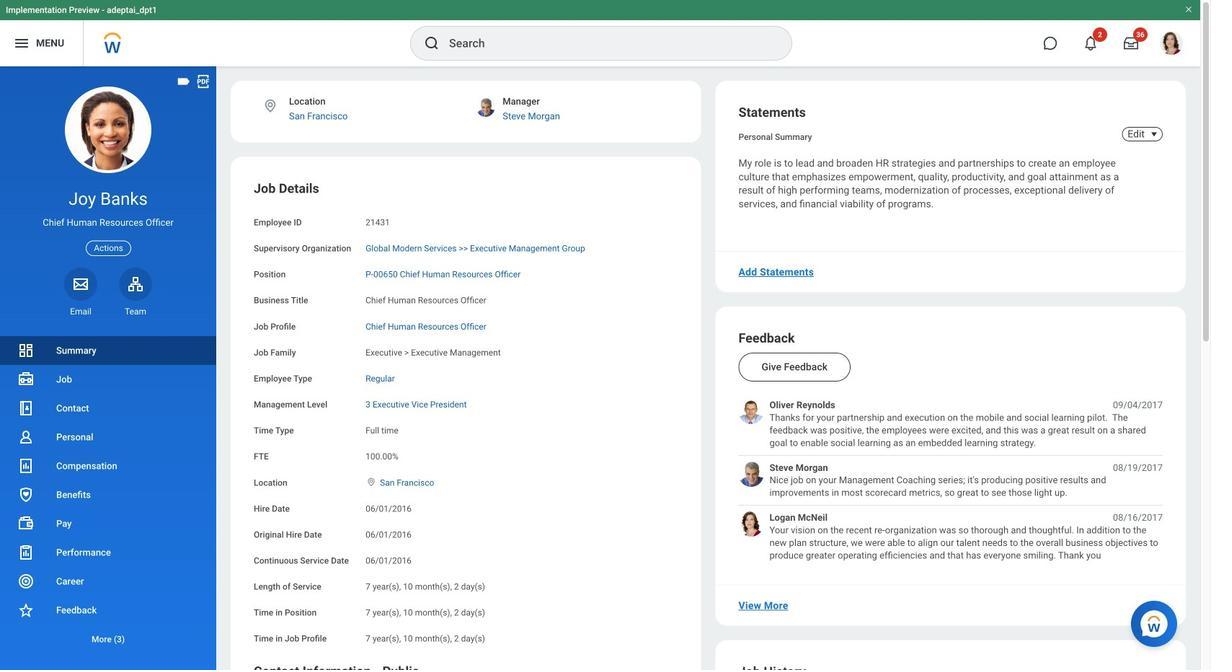 Task type: locate. For each thing, give the bounding box(es) containing it.
job image
[[17, 371, 35, 388]]

navigation pane region
[[0, 66, 216, 670]]

compensation image
[[17, 457, 35, 475]]

tag image
[[176, 74, 192, 89]]

contact image
[[17, 400, 35, 417]]

personal image
[[17, 429, 35, 446]]

personal summary element
[[739, 129, 813, 142]]

location image
[[366, 477, 377, 487]]

email joy banks element
[[64, 306, 97, 317]]

view printable version (pdf) image
[[195, 74, 211, 89]]

location image
[[263, 98, 278, 114]]

group
[[254, 180, 678, 646]]

list
[[0, 336, 216, 654], [739, 399, 1164, 562]]

inbox large image
[[1125, 36, 1139, 50]]

benefits image
[[17, 486, 35, 504]]

close environment banner image
[[1185, 5, 1194, 14]]

banner
[[0, 0, 1201, 66]]



Task type: vqa. For each thing, say whether or not it's contained in the screenshot.
Personal Image
yes



Task type: describe. For each thing, give the bounding box(es) containing it.
profile logan mcneil image
[[1161, 32, 1184, 58]]

employee's photo (oliver reynolds) image
[[739, 399, 764, 424]]

career image
[[17, 573, 35, 590]]

view team image
[[127, 275, 144, 293]]

team joy banks element
[[119, 306, 152, 317]]

employee's photo (steve morgan) image
[[739, 462, 764, 487]]

feedback image
[[17, 602, 35, 619]]

Search Workday  search field
[[449, 27, 762, 59]]

mail image
[[72, 275, 89, 293]]

0 horizontal spatial list
[[0, 336, 216, 654]]

search image
[[423, 35, 441, 52]]

summary image
[[17, 342, 35, 359]]

full time element
[[366, 423, 399, 436]]

caret down image
[[1146, 128, 1164, 140]]

justify image
[[13, 35, 30, 52]]

performance image
[[17, 544, 35, 561]]

1 horizontal spatial list
[[739, 399, 1164, 562]]

employee's photo (logan mcneil) image
[[739, 511, 764, 537]]

pay image
[[17, 515, 35, 532]]

notifications large image
[[1084, 36, 1099, 50]]



